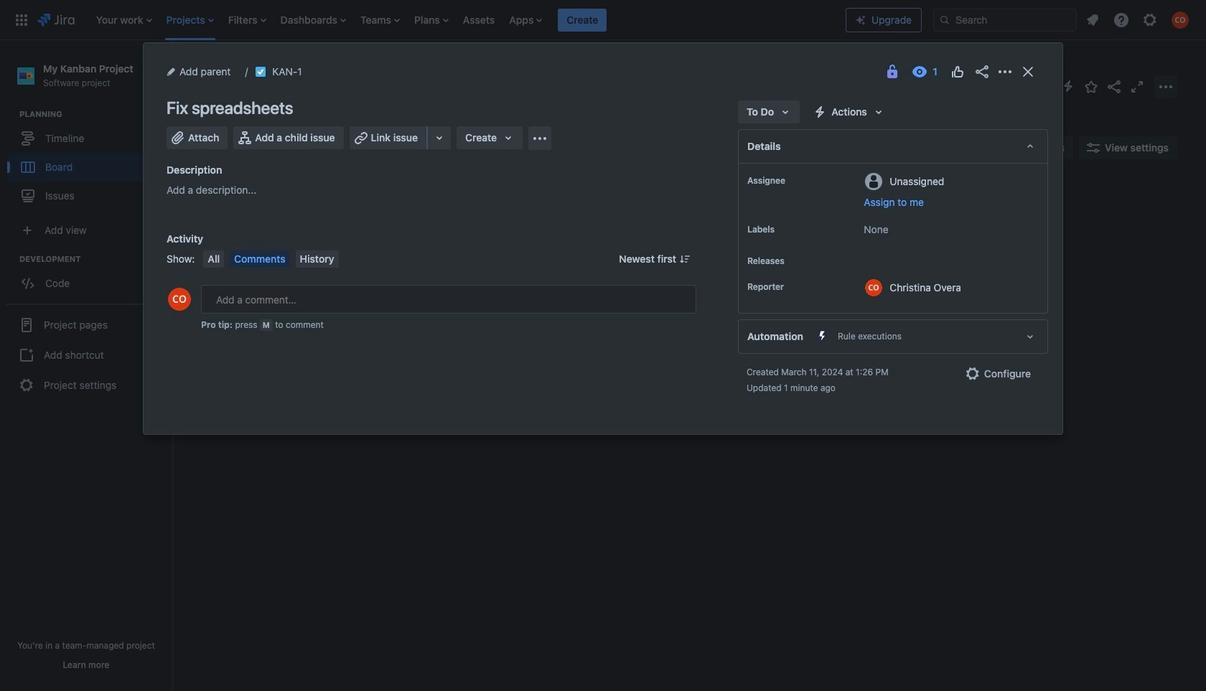 Task type: vqa. For each thing, say whether or not it's contained in the screenshot.
More Categories IMAGE
no



Task type: locate. For each thing, give the bounding box(es) containing it.
automation element
[[738, 320, 1049, 354]]

copy link to issue image
[[299, 65, 311, 77]]

add app image
[[532, 130, 549, 147]]

enter full screen image
[[1129, 78, 1146, 95]]

1 vertical spatial heading
[[19, 254, 172, 265]]

dialog
[[144, 43, 1063, 435]]

Search field
[[934, 8, 1077, 31]]

1 list item from the left
[[92, 0, 156, 40]]

1 vertical spatial task image
[[213, 260, 225, 271]]

None search field
[[934, 8, 1077, 31]]

list
[[89, 0, 846, 40], [1080, 7, 1198, 33]]

0 horizontal spatial task image
[[213, 260, 225, 271]]

2 vertical spatial group
[[6, 304, 167, 406]]

jira image
[[37, 11, 75, 28], [37, 11, 75, 28]]

group
[[7, 109, 172, 215], [7, 254, 172, 302], [6, 304, 167, 406]]

0 vertical spatial task image
[[255, 66, 267, 78]]

Search this board text field
[[202, 135, 269, 161]]

3 list item from the left
[[224, 0, 270, 40]]

vote options: no one has voted for this issue yet. image
[[949, 63, 967, 80]]

search image
[[939, 14, 951, 25]]

banner
[[0, 0, 1207, 40]]

heading
[[19, 109, 172, 120], [19, 254, 172, 265]]

0 vertical spatial heading
[[19, 109, 172, 120]]

task image
[[255, 66, 267, 78], [213, 260, 225, 271]]

star kan board image
[[1083, 78, 1100, 95]]

2 list item from the left
[[162, 0, 218, 40]]

8 list item from the left
[[558, 0, 607, 40]]

list item
[[92, 0, 156, 40], [162, 0, 218, 40], [224, 0, 270, 40], [276, 0, 350, 40], [356, 0, 404, 40], [410, 0, 453, 40], [505, 0, 547, 40], [558, 0, 607, 40]]

menu bar
[[201, 251, 342, 268]]

link web pages and more image
[[431, 129, 448, 147]]

sidebar element
[[0, 40, 172, 692]]



Task type: describe. For each thing, give the bounding box(es) containing it.
labels pin to top. only you can see pinned fields. image
[[778, 224, 789, 236]]

1 horizontal spatial list
[[1080, 7, 1198, 33]]

1 vertical spatial group
[[7, 254, 172, 302]]

details element
[[738, 129, 1049, 164]]

2 heading from the top
[[19, 254, 172, 265]]

actions image
[[997, 63, 1014, 80]]

6 list item from the left
[[410, 0, 453, 40]]

5 list item from the left
[[356, 0, 404, 40]]

0 vertical spatial group
[[7, 109, 172, 215]]

reporter pin to top. only you can see pinned fields. image
[[787, 282, 799, 293]]

1 heading from the top
[[19, 109, 172, 120]]

4 list item from the left
[[276, 0, 350, 40]]

7 list item from the left
[[505, 0, 547, 40]]

Add a comment… field
[[201, 285, 697, 314]]

close image
[[1020, 63, 1037, 80]]

add people image
[[353, 139, 371, 157]]

1 horizontal spatial task image
[[255, 66, 267, 78]]

primary element
[[9, 0, 846, 40]]

assignee pin to top. only you can see pinned fields. image
[[789, 175, 800, 187]]

0 horizontal spatial list
[[89, 0, 846, 40]]



